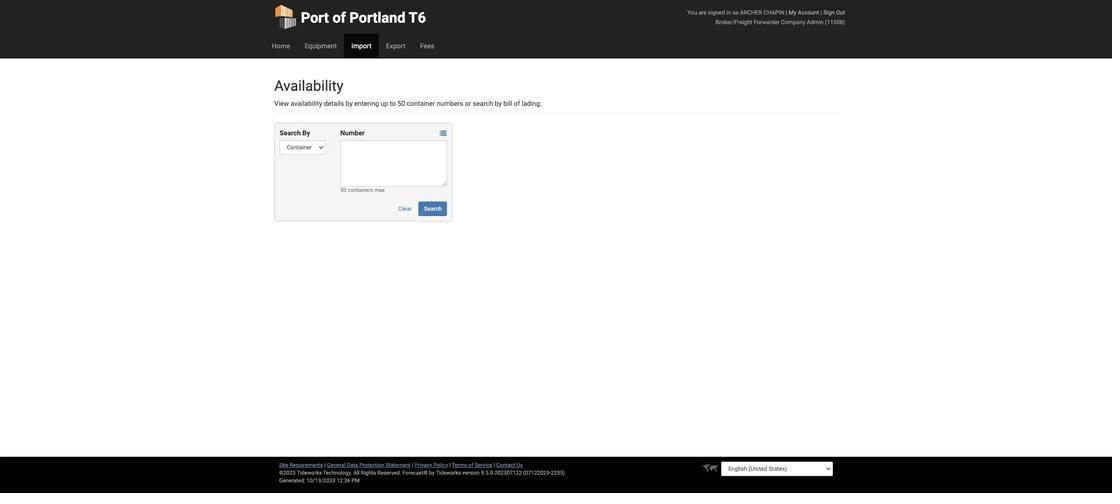 Task type: describe. For each thing, give the bounding box(es) containing it.
archer
[[741, 9, 763, 16]]

us
[[517, 463, 523, 469]]

protection
[[360, 463, 385, 469]]

search for search by
[[280, 129, 301, 137]]

version
[[463, 471, 480, 477]]

import button
[[344, 34, 379, 58]]

portland
[[350, 9, 406, 26]]

| left sign
[[821, 9, 823, 16]]

view
[[274, 100, 289, 107]]

up
[[381, 100, 388, 107]]

export button
[[379, 34, 413, 58]]

Number text field
[[341, 140, 447, 187]]

site requirements link
[[279, 463, 323, 469]]

availability
[[291, 100, 323, 107]]

tideworks
[[436, 471, 461, 477]]

search
[[473, 100, 493, 107]]

privacy
[[415, 463, 432, 469]]

| left general
[[325, 463, 326, 469]]

account
[[798, 9, 820, 16]]

| up the "9.5.0.202307122"
[[494, 463, 495, 469]]

you
[[688, 9, 698, 16]]

fees
[[420, 42, 435, 50]]

policy
[[434, 463, 448, 469]]

show list image
[[440, 130, 447, 137]]

are
[[699, 9, 707, 16]]

lading.
[[522, 100, 542, 107]]

entering
[[355, 100, 379, 107]]

broker/freight
[[716, 19, 753, 26]]

t6
[[409, 9, 426, 26]]

numbers
[[437, 100, 464, 107]]

contact
[[497, 463, 516, 469]]

terms
[[452, 463, 467, 469]]

site
[[279, 463, 289, 469]]

my
[[789, 9, 797, 16]]

by inside site requirements | general data protection statement | privacy policy | terms of service | contact us ©2023 tideworks technology. all rights reserved. forecast® by tideworks version 9.5.0.202307122 (07122023-2235) generated: 10/13/2023 12:36 pm
[[429, 471, 435, 477]]

port
[[301, 9, 329, 26]]

privacy policy link
[[415, 463, 448, 469]]

company
[[782, 19, 806, 26]]

terms of service link
[[452, 463, 493, 469]]

2235)
[[551, 471, 565, 477]]

home
[[272, 42, 290, 50]]

statement
[[386, 463, 411, 469]]

9.5.0.202307122
[[481, 471, 522, 477]]

1 vertical spatial 50
[[341, 187, 347, 194]]

port of portland t6
[[301, 9, 426, 26]]

my account link
[[789, 9, 820, 16]]

export
[[386, 42, 406, 50]]

view availability details by entering up to 50 container numbers or search by bill of lading.
[[274, 100, 542, 107]]

50 containers max
[[341, 187, 385, 194]]

to
[[390, 100, 396, 107]]

container
[[407, 100, 435, 107]]

in
[[727, 9, 732, 16]]

site requirements | general data protection statement | privacy policy | terms of service | contact us ©2023 tideworks technology. all rights reserved. forecast® by tideworks version 9.5.0.202307122 (07122023-2235) generated: 10/13/2023 12:36 pm
[[279, 463, 565, 485]]

general data protection statement link
[[327, 463, 411, 469]]



Task type: locate. For each thing, give the bounding box(es) containing it.
1 horizontal spatial search
[[424, 206, 442, 213]]

(11508)
[[826, 19, 846, 26]]

0 vertical spatial of
[[333, 9, 346, 26]]

contact us link
[[497, 463, 523, 469]]

sign
[[824, 9, 835, 16]]

0 vertical spatial 50
[[398, 100, 405, 107]]

by right details
[[346, 100, 353, 107]]

search by
[[280, 129, 310, 137]]

data
[[347, 463, 358, 469]]

number
[[341, 129, 365, 137]]

1 vertical spatial of
[[514, 100, 520, 107]]

2 horizontal spatial of
[[514, 100, 520, 107]]

| up tideworks
[[450, 463, 451, 469]]

| up forecast®
[[412, 463, 414, 469]]

home button
[[265, 34, 298, 58]]

general
[[327, 463, 346, 469]]

by
[[303, 129, 310, 137]]

details
[[324, 100, 344, 107]]

forecast®
[[403, 471, 428, 477]]

search inside 'search' button
[[424, 206, 442, 213]]

50 left containers
[[341, 187, 347, 194]]

50 right to
[[398, 100, 405, 107]]

0 vertical spatial search
[[280, 129, 301, 137]]

or
[[465, 100, 472, 107]]

of right port at the top
[[333, 9, 346, 26]]

all
[[354, 471, 360, 477]]

10/13/2023
[[307, 478, 336, 485]]

50
[[398, 100, 405, 107], [341, 187, 347, 194]]

of up version
[[469, 463, 474, 469]]

(07122023-
[[524, 471, 551, 477]]

search left by
[[280, 129, 301, 137]]

clear button
[[393, 202, 417, 216]]

©2023 tideworks
[[279, 471, 322, 477]]

12:36
[[337, 478, 350, 485]]

1 horizontal spatial of
[[469, 463, 474, 469]]

technology.
[[323, 471, 352, 477]]

availability
[[274, 77, 344, 94]]

containers
[[348, 187, 373, 194]]

by down privacy policy link on the left bottom
[[429, 471, 435, 477]]

0 horizontal spatial 50
[[341, 187, 347, 194]]

by
[[346, 100, 353, 107], [495, 100, 502, 107], [429, 471, 435, 477]]

max
[[375, 187, 385, 194]]

port of portland t6 link
[[274, 0, 426, 34]]

|
[[786, 9, 788, 16], [821, 9, 823, 16], [325, 463, 326, 469], [412, 463, 414, 469], [450, 463, 451, 469], [494, 463, 495, 469]]

forwarder
[[754, 19, 780, 26]]

1 horizontal spatial by
[[429, 471, 435, 477]]

0 horizontal spatial search
[[280, 129, 301, 137]]

search right clear button
[[424, 206, 442, 213]]

of
[[333, 9, 346, 26], [514, 100, 520, 107], [469, 463, 474, 469]]

0 horizontal spatial of
[[333, 9, 346, 26]]

by left bill
[[495, 100, 502, 107]]

1 vertical spatial search
[[424, 206, 442, 213]]

pm
[[352, 478, 360, 485]]

search button
[[419, 202, 447, 216]]

import
[[352, 42, 372, 50]]

signed
[[709, 9, 726, 16]]

sign out link
[[824, 9, 846, 16]]

as
[[733, 9, 739, 16]]

of right bill
[[514, 100, 520, 107]]

0 horizontal spatial by
[[346, 100, 353, 107]]

bill
[[504, 100, 513, 107]]

you are signed in as archer chapin | my account | sign out broker/freight forwarder company admin (11508)
[[688, 9, 846, 26]]

2 horizontal spatial by
[[495, 100, 502, 107]]

1 horizontal spatial 50
[[398, 100, 405, 107]]

out
[[837, 9, 846, 16]]

fees button
[[413, 34, 442, 58]]

search for search
[[424, 206, 442, 213]]

equipment
[[305, 42, 337, 50]]

equipment button
[[298, 34, 344, 58]]

of inside site requirements | general data protection statement | privacy policy | terms of service | contact us ©2023 tideworks technology. all rights reserved. forecast® by tideworks version 9.5.0.202307122 (07122023-2235) generated: 10/13/2023 12:36 pm
[[469, 463, 474, 469]]

clear
[[399, 206, 412, 213]]

reserved.
[[378, 471, 401, 477]]

admin
[[808, 19, 824, 26]]

chapin
[[764, 9, 785, 16]]

service
[[475, 463, 493, 469]]

2 vertical spatial of
[[469, 463, 474, 469]]

rights
[[361, 471, 376, 477]]

| left my in the right top of the page
[[786, 9, 788, 16]]

search
[[280, 129, 301, 137], [424, 206, 442, 213]]

generated:
[[279, 478, 305, 485]]

requirements
[[290, 463, 323, 469]]



Task type: vqa. For each thing, say whether or not it's contained in the screenshot.
Portland
yes



